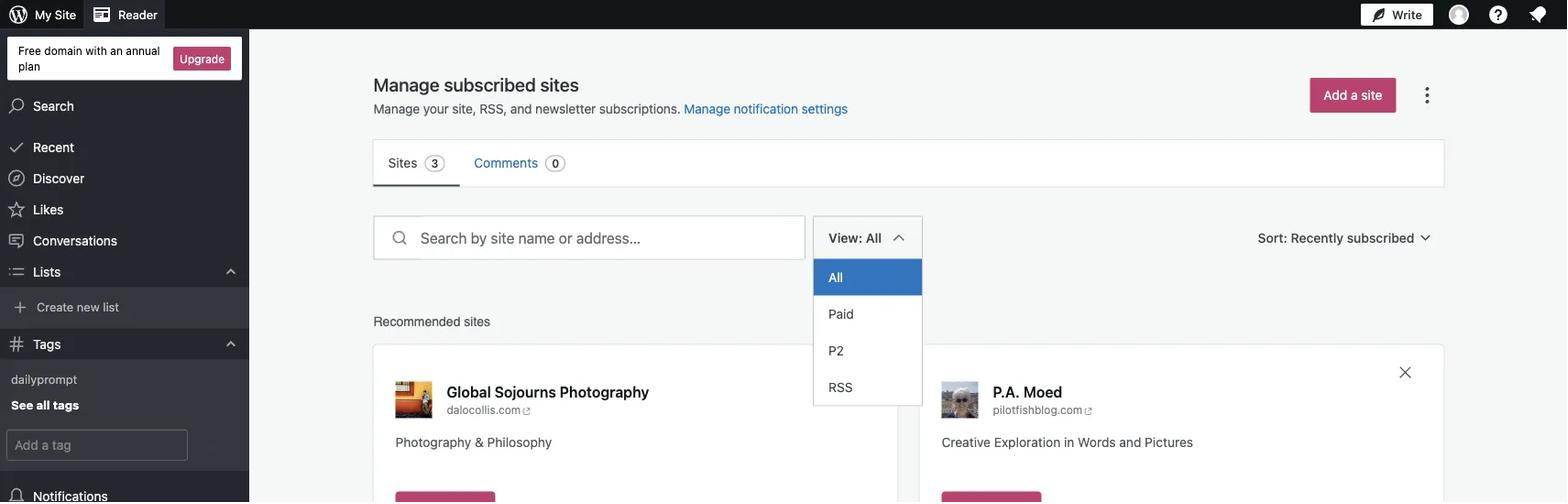 Task type: locate. For each thing, give the bounding box(es) containing it.
p2 link
[[814, 332, 922, 369]]

rss link
[[814, 369, 922, 406]]

manage left your
[[374, 101, 420, 116]]

search
[[33, 98, 74, 113]]

0 vertical spatial keyboard_arrow_down image
[[222, 263, 240, 281]]

see all tags link
[[0, 392, 249, 420]]

creative exploration in words and pictures
[[942, 435, 1194, 450]]

manage right subscriptions.
[[684, 101, 731, 116]]

your
[[423, 101, 449, 116]]

view: all
[[829, 230, 882, 245]]

moed
[[1024, 383, 1063, 401]]

0 vertical spatial photography
[[560, 383, 649, 401]]

photography up dalocollis.com 'link' on the bottom of page
[[560, 383, 649, 401]]

1 vertical spatial and
[[1120, 435, 1142, 450]]

menu
[[374, 140, 1444, 187]]

write link
[[1361, 0, 1434, 29]]

keyboard_arrow_down image inside tags link
[[222, 335, 240, 353]]

recommended sites
[[374, 314, 491, 329]]

2 keyboard_arrow_down image from the top
[[222, 335, 240, 353]]

and right words
[[1120, 435, 1142, 450]]

p.a. moed
[[993, 383, 1063, 401]]

annual
[[126, 44, 160, 57]]

add for add
[[205, 439, 227, 452]]

all right view:
[[866, 230, 882, 245]]

keyboard_arrow_down image for lists
[[222, 263, 240, 281]]

words
[[1078, 435, 1116, 450]]

dalocollis.com
[[447, 404, 521, 417]]

upgrade button
[[173, 47, 231, 70]]

manage
[[374, 73, 440, 95], [374, 101, 420, 116], [684, 101, 731, 116]]

with
[[85, 44, 107, 57]]

manage notification settings link
[[684, 101, 848, 116]]

manage your notifications image
[[1527, 4, 1549, 26]]

free domain with an annual plan
[[18, 44, 160, 72]]

0 horizontal spatial all
[[829, 270, 843, 285]]

a
[[1351, 88, 1358, 103]]

photography left &
[[396, 435, 471, 450]]

tags
[[33, 337, 61, 352]]

new
[[77, 300, 100, 314]]

Search search field
[[421, 217, 805, 259]]

0 vertical spatial add
[[1324, 88, 1348, 103]]

1 vertical spatial keyboard_arrow_down image
[[222, 335, 240, 353]]

p2
[[829, 343, 844, 358]]

all up paid
[[829, 270, 843, 285]]

photography
[[560, 383, 649, 401], [396, 435, 471, 450]]

0 vertical spatial and
[[510, 101, 532, 116]]

lists
[[33, 264, 61, 279]]

rss,
[[480, 101, 507, 116]]

all
[[866, 230, 882, 245], [829, 270, 843, 285]]

None search field
[[374, 216, 806, 260]]

see
[[11, 398, 33, 412]]

0 horizontal spatial add
[[205, 439, 227, 452]]

1 horizontal spatial all
[[866, 230, 882, 245]]

add inside button
[[205, 439, 227, 452]]

add
[[1324, 88, 1348, 103], [205, 439, 227, 452]]

conversations
[[33, 233, 117, 248]]

1 horizontal spatial add
[[1324, 88, 1348, 103]]

0 horizontal spatial and
[[510, 101, 532, 116]]

0 horizontal spatial photography
[[396, 435, 471, 450]]

keyboard_arrow_down image
[[222, 263, 240, 281], [222, 335, 240, 353]]

1 keyboard_arrow_down image from the top
[[222, 263, 240, 281]]

likes
[[33, 202, 63, 217]]

1 vertical spatial add
[[205, 439, 227, 452]]

view:
[[829, 230, 863, 245]]

view: all list box
[[813, 259, 923, 407]]

0 vertical spatial all
[[866, 230, 882, 245]]

and
[[510, 101, 532, 116], [1120, 435, 1142, 450]]

create
[[37, 300, 74, 314]]

pilotfishblog.com link
[[993, 402, 1096, 418]]

global
[[447, 383, 491, 401]]

menu containing sites
[[374, 140, 1444, 187]]

site
[[1362, 88, 1383, 103]]

1 vertical spatial all
[[829, 270, 843, 285]]

see all tags
[[11, 398, 79, 412]]

free
[[18, 44, 41, 57]]

all link
[[814, 259, 922, 296]]

photography & philosophy
[[396, 435, 552, 450]]

my
[[35, 8, 52, 22]]

add a site
[[1324, 88, 1383, 103]]

&
[[475, 435, 484, 450]]

keyboard_arrow_down image inside the lists link
[[222, 263, 240, 281]]

my profile image
[[1449, 5, 1469, 25]]

reader link
[[84, 0, 165, 29]]

add inside button
[[1324, 88, 1348, 103]]

discover
[[33, 171, 85, 186]]

none search field inside manage subscribed sites "main content"
[[374, 216, 806, 260]]

site,
[[452, 101, 476, 116]]

lists link
[[0, 256, 249, 287]]

p.a.
[[993, 383, 1020, 401]]

sites
[[464, 314, 491, 329]]

manage up your
[[374, 73, 440, 95]]

dismiss this recommendation image
[[1397, 363, 1415, 382]]

my site
[[35, 8, 76, 22]]

rss
[[829, 380, 853, 395]]

p.a. moed link
[[993, 382, 1063, 402]]

and down subscribed sites
[[510, 101, 532, 116]]



Task type: describe. For each thing, give the bounding box(es) containing it.
1 vertical spatial photography
[[396, 435, 471, 450]]

create new list
[[37, 300, 119, 314]]

site
[[55, 8, 76, 22]]

list
[[103, 300, 119, 314]]

sort: recently subscribed
[[1258, 230, 1415, 245]]

create new list link
[[0, 294, 249, 321]]

tags
[[53, 398, 79, 412]]

subscribed sites
[[444, 73, 579, 95]]

1 horizontal spatial photography
[[560, 383, 649, 401]]

paid
[[829, 306, 854, 321]]

global sojourns photography link
[[447, 382, 649, 402]]

all inside list box
[[829, 270, 843, 285]]

paid link
[[814, 296, 922, 332]]

comments
[[474, 155, 538, 171]]

write
[[1392, 8, 1423, 22]]

global sojourns photography
[[447, 383, 649, 401]]

dalocollis.com link
[[447, 402, 682, 418]]

menu inside manage subscribed sites "main content"
[[374, 140, 1444, 187]]

dailyprompt link
[[0, 366, 249, 392]]

sites
[[388, 155, 417, 171]]

add button
[[194, 431, 238, 460]]

dailyprompt
[[11, 372, 77, 386]]

notification settings
[[734, 101, 848, 116]]

reader
[[118, 8, 158, 22]]

add a site button
[[1310, 78, 1397, 113]]

pictures
[[1145, 435, 1194, 450]]

Add a tag text field
[[7, 431, 187, 460]]

pilotfishblog.com
[[993, 404, 1083, 417]]

philosophy
[[487, 435, 552, 450]]

in
[[1064, 435, 1075, 450]]

recommended
[[374, 314, 461, 329]]

sojourns
[[495, 383, 556, 401]]

manage subscribed sites manage your site, rss, and newsletter subscriptions. manage notification settings
[[374, 73, 848, 116]]

manage subscribed sites main content
[[344, 72, 1474, 502]]

add group
[[0, 427, 249, 464]]

creative
[[942, 435, 991, 450]]

subscribed
[[1347, 230, 1415, 245]]

newsletter
[[535, 101, 596, 116]]

discover link
[[0, 163, 249, 194]]

sort:
[[1258, 230, 1288, 245]]

1 horizontal spatial and
[[1120, 435, 1142, 450]]

tags link
[[0, 329, 249, 360]]

recent
[[33, 139, 74, 155]]

search link
[[0, 90, 249, 122]]

conversations link
[[0, 225, 249, 256]]

plan
[[18, 59, 40, 72]]

recently
[[1291, 230, 1344, 245]]

keyboard_arrow_down image for tags
[[222, 335, 240, 353]]

more image
[[1417, 84, 1439, 106]]

0
[[552, 157, 559, 170]]

subscriptions.
[[599, 101, 681, 116]]

help image
[[1488, 4, 1510, 26]]

likes link
[[0, 194, 249, 225]]

and inside manage subscribed sites manage your site, rss, and newsletter subscriptions. manage notification settings
[[510, 101, 532, 116]]

all
[[36, 398, 50, 412]]

exploration
[[994, 435, 1061, 450]]

recent link
[[0, 132, 249, 163]]

add for add a site
[[1324, 88, 1348, 103]]

my site link
[[0, 0, 84, 29]]

sort: recently subscribed button
[[1251, 221, 1444, 254]]

3
[[431, 157, 438, 170]]

domain
[[44, 44, 82, 57]]

upgrade
[[180, 52, 225, 65]]

an
[[110, 44, 123, 57]]



Task type: vqa. For each thing, say whether or not it's contained in the screenshot.
2nd img from the top
no



